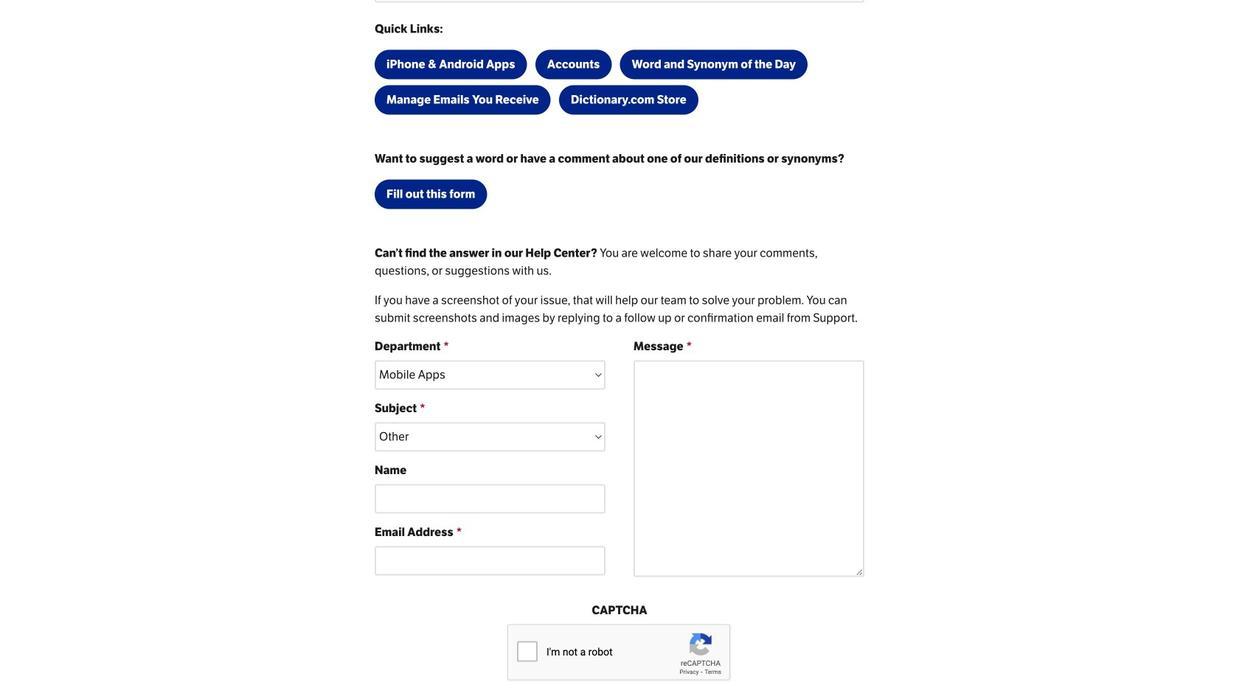 Task type: vqa. For each thing, say whether or not it's contained in the screenshot.
My account link
no



Task type: locate. For each thing, give the bounding box(es) containing it.
Let's find you some answers. text field
[[375, 0, 865, 3]]

None text field
[[375, 484, 606, 514], [375, 546, 606, 576], [375, 484, 606, 514], [375, 546, 606, 576]]

None text field
[[634, 360, 865, 577]]



